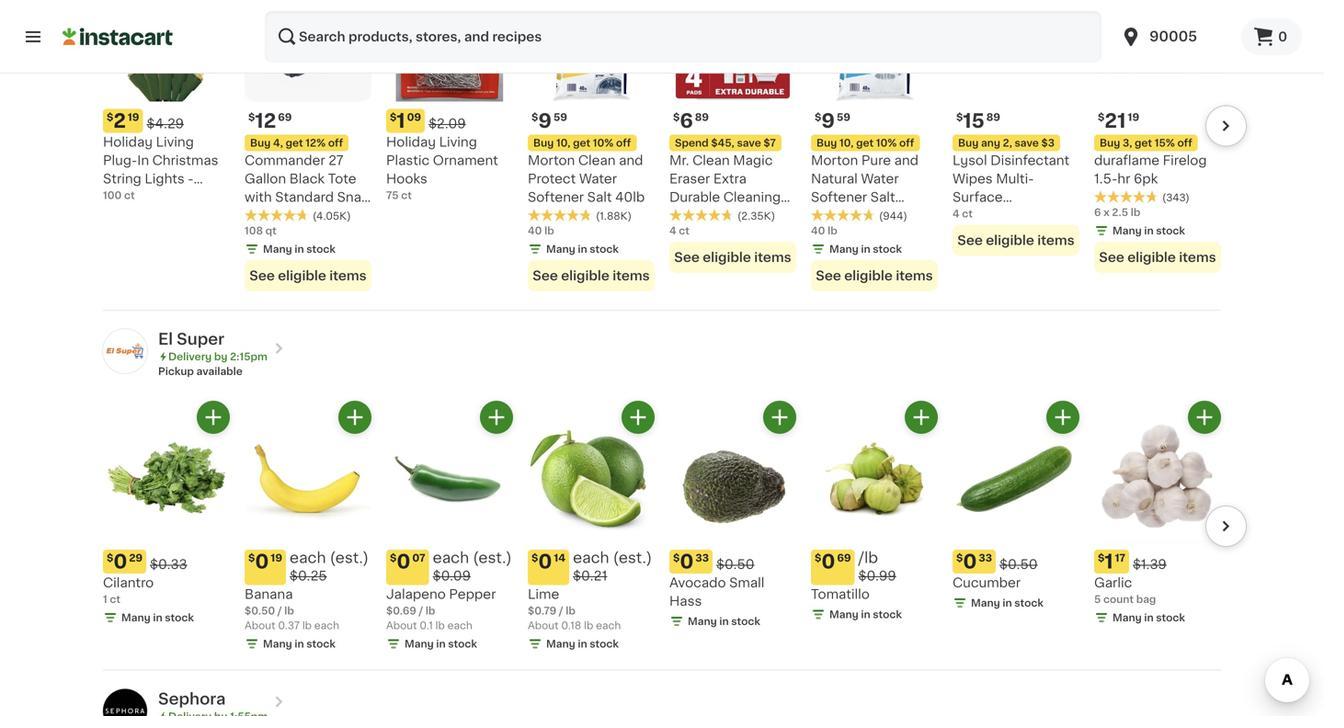 Task type: describe. For each thing, give the bounding box(es) containing it.
59 for clean
[[554, 112, 567, 122]]

each right 0.37
[[314, 621, 339, 631]]

item carousel region containing 2
[[77, 0, 1247, 303]]

buy 10, get 10% off for pure
[[817, 138, 914, 148]]

about for banana
[[245, 621, 275, 631]]

see for mr. clean magic eraser extra durable cleaning pads with durafoam
[[674, 251, 700, 264]]

buy for lysol disinfectant wipes multi- surface antibacterial cleaning lemon & lime blossom
[[958, 138, 979, 148]]

10% for clean
[[593, 138, 614, 148]]

morton pure and natural water softener salt crystals 40lb
[[811, 154, 919, 222]]

see for commander 27 gallon black tote with standard snap lid
[[249, 270, 275, 282]]

about inside the $ 0 07 each (est.) $0.09 jalapeno pepper $0.69 / lb about 0.1 lb each
[[386, 621, 417, 631]]

lb down protect
[[544, 226, 554, 236]]

hass
[[669, 595, 702, 608]]

see for morton clean and protect water softener salt 40lb
[[533, 270, 558, 282]]

ct down "surface"
[[962, 209, 973, 219]]

pepper
[[449, 588, 496, 601]]

$0.14 each (estimated) original price: $0.21 element
[[528, 550, 655, 585]]

string
[[103, 172, 141, 185]]

ornament
[[433, 154, 498, 167]]

1 for garlic
[[1105, 552, 1113, 572]]

40lb inside morton pure and natural water softener salt crystals 40lb
[[868, 209, 897, 222]]

many down 2.5
[[1113, 226, 1142, 236]]

$ inside $ 0 29 $0.33 cilantro 1 ct
[[107, 553, 113, 563]]

(4.05k)
[[313, 211, 351, 221]]

$ 12 69
[[248, 111, 292, 131]]

$0.09
[[433, 570, 471, 583]]

69 for 12
[[278, 112, 292, 122]]

lb right 0.18
[[584, 621, 593, 631]]

2:15pm
[[230, 352, 267, 362]]

$ 9 59 for morton clean and protect water softener salt 40lb
[[531, 111, 567, 131]]

in down the $ 0 07 each (est.) $0.09 jalapeno pepper $0.69 / lb about 0.1 lb each
[[436, 639, 446, 649]]

any
[[981, 138, 1000, 148]]

living for 2
[[156, 136, 194, 149]]

9 for morton clean and protect water softener salt 40lb
[[538, 111, 552, 131]]

90005 button
[[1109, 11, 1241, 63]]

0.37
[[278, 621, 300, 631]]

in down bag
[[1144, 613, 1154, 623]]

$0.79
[[528, 606, 557, 616]]

0 button
[[1241, 18, 1302, 55]]

stock down small
[[731, 617, 760, 627]]

buy 4, get 12% off
[[250, 138, 343, 148]]

$ 9 59 for morton pure and natural water softener salt crystals 40lb
[[815, 111, 850, 131]]

lb up 0.1
[[426, 606, 435, 616]]

add image for garlic
[[1193, 406, 1216, 429]]

in down 'morton clean and protect water softener salt 40lb'
[[578, 244, 587, 254]]

morton for morton pure and natural water softener salt crystals 40lb
[[811, 154, 858, 167]]

see eligible items button for morton clean and protect water softener salt 40lb
[[528, 260, 655, 292]]

many in stock down tomatillo
[[829, 610, 902, 620]]

20.62'
[[103, 228, 143, 241]]

$1.17 original price: $1.39 element
[[1094, 550, 1221, 574]]

0 for $ 0 19 each (est.) $0.25 banana $0.50 / lb about 0.37 lb each
[[255, 552, 269, 572]]

see eligible items for morton clean and protect water softener salt 40lb
[[533, 270, 650, 282]]

many in stock down 'qt'
[[263, 244, 335, 254]]

with inside mr. clean magic eraser extra durable cleaning pads with durafoam
[[705, 209, 732, 222]]

in down crystals
[[861, 244, 870, 254]]

protect
[[528, 172, 576, 185]]

x
[[1104, 207, 1110, 218]]

many down protect
[[546, 244, 575, 254]]

/ for lime
[[559, 606, 563, 616]]

each up $0.21
[[573, 551, 609, 566]]

hr
[[1117, 172, 1130, 185]]

many down 0.1
[[405, 639, 434, 649]]

2
[[113, 111, 126, 131]]

salt for 40lb
[[587, 191, 612, 204]]

items for morton clean and protect water softener salt 40lb
[[613, 270, 650, 282]]

about for lime
[[528, 621, 559, 631]]

$ 21 19
[[1098, 111, 1139, 131]]

2 save from the left
[[1015, 138, 1039, 148]]

super
[[177, 332, 224, 347]]

morton for morton clean and protect water softener salt 40lb
[[528, 154, 575, 167]]

many in stock down bag
[[1113, 613, 1185, 623]]

eraser
[[669, 172, 710, 185]]

stock down (4.05k)
[[306, 244, 335, 254]]

surface
[[953, 191, 1003, 204]]

eligible for mr. clean magic eraser extra durable cleaning pads with durafoam
[[703, 251, 751, 264]]

1 vertical spatial 4
[[669, 226, 676, 236]]

stock down $ 0 33 $0.50 cucumber
[[1014, 598, 1044, 608]]

many in stock down the (1.88k)
[[546, 244, 619, 254]]

$ inside $ 6 89
[[673, 112, 680, 122]]

plastic
[[386, 154, 430, 167]]

2,
[[1003, 138, 1012, 148]]

$ 6 89
[[673, 111, 709, 131]]

100
[[103, 190, 122, 201]]

$0.33 original price: $0.50 element for cucumber
[[953, 550, 1080, 574]]

el super
[[158, 332, 224, 347]]

0 horizontal spatial 4 ct
[[669, 226, 690, 236]]

stock down $ 0 19 each (est.) $0.25 banana $0.50 / lb about 0.37 lb each
[[306, 639, 335, 649]]

salt for crystals
[[870, 191, 895, 204]]

59 for pure
[[837, 112, 850, 122]]

stock down the (1.88k)
[[590, 244, 619, 254]]

lime inside lysol disinfectant wipes multi- surface antibacterial cleaning lemon & lime blossom
[[953, 246, 984, 259]]

09
[[407, 112, 421, 122]]

pure
[[861, 154, 891, 167]]

Search field
[[265, 11, 1102, 63]]

product group containing 6
[[669, 0, 796, 273]]

lemon
[[1013, 228, 1058, 241]]

buy 3, get 15% off
[[1100, 138, 1192, 148]]

see eligible items button for morton pure and natural water softener salt crystals 40lb
[[811, 260, 938, 292]]

19 for 0
[[271, 553, 282, 563]]

duraflame firelog 1.5-hr 6pk
[[1094, 154, 1207, 185]]

el super image
[[103, 329, 147, 373]]

cilantro
[[103, 577, 154, 589]]

many in stock down 0.18
[[546, 639, 619, 649]]

eligible for lysol disinfectant wipes multi- surface antibacterial cleaning lemon & lime blossom
[[986, 234, 1034, 247]]

$ inside '$ 21 19'
[[1098, 112, 1105, 122]]

cucumber
[[953, 577, 1021, 589]]

sephora image
[[103, 689, 147, 716]]

75
[[386, 190, 399, 201]]

stock down pepper
[[448, 639, 477, 649]]

1 for holiday
[[397, 111, 405, 131]]

stock down the $0.99
[[873, 610, 902, 620]]

in
[[137, 154, 149, 167]]

$ inside $ 1 17 $1.39 garlic 5 count bag
[[1098, 553, 1105, 563]]

0 vertical spatial 4 ct
[[953, 209, 973, 219]]

2.5
[[1112, 207, 1128, 218]]

$0.50 for avocado
[[716, 558, 755, 571]]

lb right 0.1
[[435, 621, 445, 631]]

0 for $ 0 29 $0.33 cilantro 1 ct
[[113, 552, 127, 572]]

33 for avocado
[[696, 553, 709, 563]]

water for clean
[[579, 172, 617, 185]]

hooks
[[386, 172, 427, 185]]

0.1
[[420, 621, 433, 631]]

small
[[729, 577, 764, 589]]

ct down pads
[[679, 226, 690, 236]]

see eligible items for duraflame firelog 1.5-hr 6pk
[[1099, 251, 1216, 264]]

$ inside $ 0 14 each (est.) $0.21 lime $0.79 / lb about 0.18 lb each
[[531, 553, 538, 563]]

in down $ 0 33 $0.50 avocado small hass
[[719, 617, 729, 627]]

gallon
[[245, 172, 286, 185]]

stock down bag
[[1156, 613, 1185, 623]]

12%
[[306, 138, 326, 148]]

duraflame
[[1094, 154, 1160, 167]]

$0.19 each (estimated) original price: $0.25 element
[[245, 550, 371, 585]]

many down cilantro
[[121, 613, 151, 623]]

0 for $ 0 07 each (est.) $0.09 jalapeno pepper $0.69 / lb about 0.1 lb each
[[397, 552, 410, 572]]

cleaning for 15
[[953, 228, 1010, 241]]

$0.25
[[290, 570, 327, 583]]

mr.
[[669, 154, 689, 167]]

14
[[554, 553, 566, 563]]

ct inside $ 1 09 $2.09 holiday living plastic ornament hooks 75 ct
[[401, 190, 412, 201]]

delivery
[[168, 352, 212, 362]]

see for morton pure and natural water softener salt crystals 40lb
[[816, 270, 841, 282]]

$0.33 original price: $0.50 element for avocado
[[669, 550, 796, 574]]

40 for morton pure and natural water softener salt crystals 40lb
[[811, 226, 825, 236]]

many in stock down $ 0 29 $0.33 cilantro 1 ct
[[121, 613, 194, 623]]

lime inside $ 0 14 each (est.) $0.21 lime $0.79 / lb about 0.18 lb each
[[528, 588, 559, 601]]

33 for cucumber
[[979, 553, 992, 563]]

qt
[[265, 226, 277, 236]]

$ 0 19 each (est.) $0.25 banana $0.50 / lb about 0.37 lb each
[[245, 551, 369, 631]]

crystals
[[811, 209, 864, 222]]

lb up 0.37
[[284, 606, 294, 616]]

lb up 0.18
[[566, 606, 576, 616]]

$ inside "$ 0 69 /lb $0.99 tomatillo"
[[815, 553, 821, 563]]

many down crystals
[[829, 244, 859, 254]]

and for morton clean and protect water softener salt 40lb
[[619, 154, 643, 167]]

see eligible items for morton pure and natural water softener salt crystals 40lb
[[816, 270, 933, 282]]

multi-
[[996, 172, 1034, 185]]

$ up protect
[[531, 112, 538, 122]]

each up $0.09
[[433, 551, 469, 566]]

$45,
[[711, 138, 735, 148]]

$2.19 original price: $4.29 element
[[103, 109, 230, 133]]

incandescent
[[103, 209, 192, 222]]

in down 0.37
[[295, 639, 304, 649]]

$ 0 07 each (est.) $0.09 jalapeno pepper $0.69 / lb about 0.1 lb each
[[386, 551, 512, 631]]

(est.) for $0.09
[[473, 551, 512, 566]]

items for commander 27 gallon black tote with standard snap lid
[[329, 270, 367, 282]]

many down the count
[[1113, 613, 1142, 623]]

in down $ 0 29 $0.33 cilantro 1 ct
[[153, 613, 162, 623]]

eligible for morton clean and protect water softener salt 40lb
[[561, 270, 609, 282]]

tote
[[328, 172, 356, 185]]

$ inside $ 0 33 $0.50 avocado small hass
[[673, 553, 680, 563]]

see eligible items for commander 27 gallon black tote with standard snap lid
[[249, 270, 367, 282]]

by
[[214, 352, 228, 362]]

6 x 2.5 lb
[[1094, 207, 1141, 218]]

antibacterial
[[953, 209, 1035, 222]]

cleaning for 6
[[723, 191, 781, 204]]

buy for morton clean and protect water softener salt 40lb
[[533, 138, 554, 148]]

6pk
[[1134, 172, 1158, 185]]

in down tomatillo
[[861, 610, 870, 620]]

black
[[289, 172, 325, 185]]

(2.35k)
[[737, 211, 775, 221]]

product group containing 15
[[953, 0, 1080, 259]]

$ 0 29 $0.33 cilantro 1 ct
[[103, 552, 187, 605]]

buy for duraflame firelog 1.5-hr 6pk
[[1100, 138, 1120, 148]]

delivery by 2:15pm
[[168, 352, 267, 362]]

in down standard
[[295, 244, 304, 254]]

snap
[[337, 191, 370, 204]]

garlic
[[1094, 577, 1132, 589]]

$ inside the $ 0 07 each (est.) $0.09 jalapeno pepper $0.69 / lb about 0.1 lb each
[[390, 553, 397, 563]]

each right 0.1
[[447, 621, 472, 631]]

see eligible items button for mr. clean magic eraser extra durable cleaning pads with durafoam
[[669, 242, 796, 273]]

add image for jalapeno pepper
[[485, 406, 508, 429]]

$ 1 09 $2.09 holiday living plastic ornament hooks 75 ct
[[386, 111, 498, 201]]

/ inside the $ 0 07 each (est.) $0.09 jalapeno pepper $0.69 / lb about 0.1 lb each
[[419, 606, 423, 616]]

1 inside $ 0 29 $0.33 cilantro 1 ct
[[103, 595, 107, 605]]

tomatillo
[[811, 588, 870, 601]]

stock down $ 0 14 each (est.) $0.21 lime $0.79 / lb about 0.18 lb each
[[590, 639, 619, 649]]

$7
[[764, 138, 776, 148]]

(est.) for $0.21
[[613, 551, 652, 566]]

1.5-
[[1094, 172, 1117, 185]]

stock down $ 0 29 $0.33 cilantro 1 ct
[[165, 613, 194, 623]]

eligible for morton pure and natural water softener salt crystals 40lb
[[844, 270, 893, 282]]

$0.69
[[386, 606, 416, 616]]

$ 0 69 /lb $0.99 tomatillo
[[811, 551, 896, 601]]

get for pure
[[856, 138, 874, 148]]



Task type: locate. For each thing, give the bounding box(es) containing it.
water inside morton pure and natural water softener salt crystals 40lb
[[861, 172, 899, 185]]

(343)
[[1162, 193, 1190, 203]]

cleaning inside mr. clean magic eraser extra durable cleaning pads with durafoam
[[723, 191, 781, 204]]

ct inside $ 0 29 $0.33 cilantro 1 ct
[[110, 595, 120, 605]]

1 horizontal spatial 69
[[837, 553, 851, 563]]

2 holiday from the left
[[386, 136, 436, 149]]

salt up the (1.88k)
[[587, 191, 612, 204]]

0 horizontal spatial 40
[[528, 226, 542, 236]]

$0.07 each (estimated) original price: $0.09 element
[[386, 550, 513, 585]]

89
[[695, 112, 709, 122], [986, 112, 1000, 122]]

1 horizontal spatial 89
[[986, 112, 1000, 122]]

1 horizontal spatial $ 9 59
[[815, 111, 850, 131]]

1 horizontal spatial /
[[419, 606, 423, 616]]

many down 'qt'
[[263, 244, 292, 254]]

1 / from the left
[[278, 606, 282, 616]]

item carousel region
[[77, 0, 1247, 303], [77, 401, 1247, 663]]

0 inside the $ 0 07 each (est.) $0.09 jalapeno pepper $0.69 / lb about 0.1 lb each
[[397, 552, 410, 572]]

holiday inside $ 2 19 $4.29 holiday living plug-in christmas string lights - white incandescent - 20.62'
[[103, 136, 153, 149]]

eligible down "(944)"
[[844, 270, 893, 282]]

eligible for duraflame firelog 1.5-hr 6pk
[[1128, 251, 1176, 264]]

2 59 from the left
[[837, 112, 850, 122]]

1 horizontal spatial morton
[[811, 154, 858, 167]]

1 horizontal spatial about
[[386, 621, 417, 631]]

3 get from the left
[[856, 138, 874, 148]]

3 / from the left
[[559, 606, 563, 616]]

2 horizontal spatial 1
[[1105, 552, 1113, 572]]

19 for 2
[[128, 112, 139, 122]]

water up the (1.88k)
[[579, 172, 617, 185]]

0 horizontal spatial cleaning
[[723, 191, 781, 204]]

2 add image from the left
[[485, 406, 508, 429]]

12
[[255, 111, 276, 131]]

morton
[[528, 154, 575, 167], [811, 154, 858, 167]]

15
[[963, 111, 985, 131]]

1 vertical spatial 1
[[1105, 552, 1113, 572]]

9
[[538, 111, 552, 131], [821, 111, 835, 131]]

in down cucumber
[[1003, 598, 1012, 608]]

eligible down the (1.88k)
[[561, 270, 609, 282]]

59
[[554, 112, 567, 122], [837, 112, 850, 122]]

0 horizontal spatial 19
[[128, 112, 139, 122]]

1 horizontal spatial holiday
[[386, 136, 436, 149]]

get
[[286, 138, 303, 148], [573, 138, 590, 148], [856, 138, 874, 148], [1135, 138, 1152, 148]]

1 holiday from the left
[[103, 136, 153, 149]]

0 horizontal spatial 40 lb
[[528, 226, 554, 236]]

buy
[[250, 138, 271, 148], [533, 138, 554, 148], [817, 138, 837, 148], [958, 138, 979, 148], [1100, 138, 1120, 148]]

clean for 9
[[578, 154, 616, 167]]

many in stock down 0.37
[[263, 639, 335, 649]]

bag
[[1136, 595, 1156, 605]]

0 vertical spatial 1
[[397, 111, 405, 131]]

items for lysol disinfectant wipes multi- surface antibacterial cleaning lemon & lime blossom
[[1037, 234, 1075, 247]]

jalapeno
[[386, 588, 446, 601]]

0 horizontal spatial save
[[737, 138, 761, 148]]

items for duraflame firelog 1.5-hr 6pk
[[1179, 251, 1216, 264]]

buy 10, get 10% off for clean
[[533, 138, 631, 148]]

1 40 from the left
[[528, 226, 542, 236]]

in down 0.18
[[578, 639, 587, 649]]

19 inside '$ 21 19'
[[1128, 112, 1139, 122]]

40 lb
[[528, 226, 554, 236], [811, 226, 837, 236]]

durafoam
[[669, 228, 733, 241]]

$ up 'duraflame'
[[1098, 112, 1105, 122]]

holiday up plug-
[[103, 136, 153, 149]]

standard
[[275, 191, 334, 204]]

cleaning inside lysol disinfectant wipes multi- surface antibacterial cleaning lemon & lime blossom
[[953, 228, 1010, 241]]

$ 9 59 up natural
[[815, 111, 850, 131]]

3 add image from the left
[[768, 406, 791, 429]]

4,
[[273, 138, 283, 148]]

morton up natural
[[811, 154, 858, 167]]

$0.50 up small
[[716, 558, 755, 571]]

2 40 from the left
[[811, 226, 825, 236]]

with inside commander 27 gallon black tote with standard snap lid
[[245, 191, 272, 204]]

(est.)
[[330, 551, 369, 566], [473, 551, 512, 566], [613, 551, 652, 566]]

el
[[158, 332, 173, 347]]

ct right '100'
[[124, 190, 135, 201]]

(est.) inside the $ 0 07 each (est.) $0.09 jalapeno pepper $0.69 / lb about 0.1 lb each
[[473, 551, 512, 566]]

29
[[129, 553, 143, 563]]

0 inside $ 0 29 $0.33 cilantro 1 ct
[[113, 552, 127, 572]]

morton clean and protect water softener salt 40lb
[[528, 154, 645, 204]]

0 horizontal spatial 59
[[554, 112, 567, 122]]

get right 3,
[[1135, 138, 1152, 148]]

0 for $ 0 33 $0.50 avocado small hass
[[680, 552, 694, 572]]

2 $ 9 59 from the left
[[815, 111, 850, 131]]

0 horizontal spatial holiday
[[103, 136, 153, 149]]

0 inside button
[[1278, 30, 1287, 43]]

0 horizontal spatial 10,
[[556, 138, 571, 148]]

stock down (343)
[[1156, 226, 1185, 236]]

10, up natural
[[839, 138, 854, 148]]

21
[[1105, 111, 1126, 131]]

1 vertical spatial -
[[195, 209, 201, 222]]

40 for morton clean and protect water softener salt 40lb
[[528, 226, 542, 236]]

0 horizontal spatial water
[[579, 172, 617, 185]]

add image
[[343, 406, 366, 429], [627, 406, 650, 429], [910, 406, 933, 429], [1051, 406, 1074, 429]]

and inside morton pure and natural water softener salt crystals 40lb
[[894, 154, 919, 167]]

morton inside morton pure and natural water softener salt crystals 40lb
[[811, 154, 858, 167]]

4
[[953, 209, 960, 219], [669, 226, 676, 236]]

stock
[[1156, 226, 1185, 236], [306, 244, 335, 254], [590, 244, 619, 254], [873, 244, 902, 254], [1014, 598, 1044, 608], [873, 610, 902, 620], [165, 613, 194, 623], [1156, 613, 1185, 623], [731, 617, 760, 627], [306, 639, 335, 649], [448, 639, 477, 649], [590, 639, 619, 649]]

product group
[[245, 0, 371, 292], [528, 0, 655, 292], [669, 0, 796, 273], [811, 0, 938, 292], [953, 0, 1080, 259], [1094, 0, 1221, 273], [103, 401, 230, 625], [245, 401, 371, 651], [386, 401, 513, 651], [528, 401, 655, 651], [669, 401, 796, 629], [811, 401, 938, 622], [953, 401, 1080, 611], [1094, 401, 1221, 625]]

see eligible items for lysol disinfectant wipes multi- surface antibacterial cleaning lemon & lime blossom
[[958, 234, 1075, 247]]

0 vertical spatial -
[[188, 172, 194, 185]]

disinfectant
[[990, 154, 1070, 167]]

many in stock down cucumber
[[971, 598, 1044, 608]]

0 horizontal spatial 89
[[695, 112, 709, 122]]

add image for avocado small hass
[[768, 406, 791, 429]]

2 salt from the left
[[870, 191, 895, 204]]

1 horizontal spatial softener
[[811, 191, 867, 204]]

christmas
[[152, 154, 218, 167]]

0 horizontal spatial (est.)
[[330, 551, 369, 566]]

off for clean
[[616, 138, 631, 148]]

count
[[1103, 595, 1134, 605]]

$0.50 inside $ 0 33 $0.50 avocado small hass
[[716, 558, 755, 571]]

$0.33 original price: $0.50 element
[[669, 550, 796, 574], [953, 550, 1080, 574]]

40 lb for morton pure and natural water softener salt crystals 40lb
[[811, 226, 837, 236]]

1 horizontal spatial clean
[[692, 154, 730, 167]]

softener
[[528, 191, 584, 204], [811, 191, 867, 204]]

1 10, from the left
[[556, 138, 571, 148]]

$0.69 per pound original price: $0.99 element
[[811, 550, 938, 585]]

see eligible items for mr. clean magic eraser extra durable cleaning pads with durafoam
[[674, 251, 791, 264]]

salt inside 'morton clean and protect water softener salt 40lb'
[[587, 191, 612, 204]]

see eligible items button down 'qt'
[[245, 260, 371, 292]]

(est.) inside $ 0 14 each (est.) $0.21 lime $0.79 / lb about 0.18 lb each
[[613, 551, 652, 566]]

5 buy from the left
[[1100, 138, 1120, 148]]

1 horizontal spatial lime
[[953, 246, 984, 259]]

2 living from the left
[[439, 136, 477, 149]]

89 inside $ 6 89
[[695, 112, 709, 122]]

1 horizontal spatial 10,
[[839, 138, 854, 148]]

0 horizontal spatial buy 10, get 10% off
[[533, 138, 631, 148]]

1 horizontal spatial 40lb
[[868, 209, 897, 222]]

0 horizontal spatial -
[[188, 172, 194, 185]]

1 horizontal spatial 40
[[811, 226, 825, 236]]

33 inside $ 0 33 $0.50 cucumber
[[979, 553, 992, 563]]

with up lid
[[245, 191, 272, 204]]

$ 15 89
[[956, 111, 1000, 131]]

/ inside $ 0 19 each (est.) $0.25 banana $0.50 / lb about 0.37 lb each
[[278, 606, 282, 616]]

2 (est.) from the left
[[473, 551, 512, 566]]

clean for 6
[[692, 154, 730, 167]]

white
[[103, 191, 141, 204]]

many down 0.37
[[263, 639, 292, 649]]

pads
[[669, 209, 701, 222]]

about inside $ 0 19 each (est.) $0.25 banana $0.50 / lb about 0.37 lb each
[[245, 621, 275, 631]]

$0.50 inside $ 0 33 $0.50 cucumber
[[1000, 558, 1038, 571]]

4 add image from the left
[[1051, 406, 1074, 429]]

0 horizontal spatial lime
[[528, 588, 559, 601]]

see eligible items button
[[953, 225, 1080, 256], [669, 242, 796, 273], [1094, 242, 1221, 273], [245, 260, 371, 292], [528, 260, 655, 292], [811, 260, 938, 292]]

0 for $ 0 69 /lb $0.99 tomatillo
[[821, 552, 835, 572]]

(944)
[[879, 211, 907, 221]]

2 vertical spatial 1
[[103, 595, 107, 605]]

1 horizontal spatial salt
[[870, 191, 895, 204]]

10,
[[556, 138, 571, 148], [839, 138, 854, 148]]

10% for pure
[[876, 138, 897, 148]]

stock down "(944)"
[[873, 244, 902, 254]]

$ inside $ 0 19 each (est.) $0.25 banana $0.50 / lb about 0.37 lb each
[[248, 553, 255, 563]]

$ up tomatillo
[[815, 553, 821, 563]]

$ inside '$ 15 89'
[[956, 112, 963, 122]]

40 lb down crystals
[[811, 226, 837, 236]]

add image for $0.21
[[627, 406, 650, 429]]

buy up protect
[[533, 138, 554, 148]]

1 vertical spatial 69
[[837, 553, 851, 563]]

get up pure
[[856, 138, 874, 148]]

cleaning
[[723, 191, 781, 204], [953, 228, 1010, 241]]

extra
[[713, 172, 747, 185]]

softener inside 'morton clean and protect water softener salt 40lb'
[[528, 191, 584, 204]]

and inside 'morton clean and protect water softener salt 40lb'
[[619, 154, 643, 167]]

10% up 'morton clean and protect water softener salt 40lb'
[[593, 138, 614, 148]]

69 inside "$ 0 69 /lb $0.99 tomatillo"
[[837, 553, 851, 563]]

0 horizontal spatial /
[[278, 606, 282, 616]]

2 about from the left
[[386, 621, 417, 631]]

$ left the 14
[[531, 553, 538, 563]]

4 get from the left
[[1135, 138, 1152, 148]]

lb right 0.37
[[302, 621, 312, 631]]

59 up protect
[[554, 112, 567, 122]]

4 down pads
[[669, 226, 676, 236]]

$0.50 up cucumber
[[1000, 558, 1038, 571]]

1 horizontal spatial cleaning
[[953, 228, 1010, 241]]

0 vertical spatial 69
[[278, 112, 292, 122]]

69 inside $ 12 69
[[278, 112, 292, 122]]

see eligible items down 'qt'
[[249, 270, 367, 282]]

1 clean from the left
[[578, 154, 616, 167]]

None search field
[[265, 11, 1102, 63]]

$ inside $ 0 33 $0.50 cucumber
[[956, 553, 963, 563]]

1 add image from the left
[[202, 406, 225, 429]]

40lb inside 'morton clean and protect water softener salt 40lb'
[[615, 191, 645, 204]]

off up the firelog
[[1177, 138, 1192, 148]]

0 vertical spatial 4
[[953, 209, 960, 219]]

0 vertical spatial lime
[[953, 246, 984, 259]]

clean inside mr. clean magic eraser extra durable cleaning pads with durafoam
[[692, 154, 730, 167]]

many down hass
[[688, 617, 717, 627]]

many down tomatillo
[[829, 610, 859, 620]]

0 inside "$ 0 69 /lb $0.99 tomatillo"
[[821, 552, 835, 572]]

3,
[[1123, 138, 1132, 148]]

about down $0.79 on the bottom left of page
[[528, 621, 559, 631]]

2 10% from the left
[[876, 138, 897, 148]]

0 inside $ 0 33 $0.50 avocado small hass
[[680, 552, 694, 572]]

2 off from the left
[[616, 138, 631, 148]]

6 up spend
[[680, 111, 693, 131]]

1 $0.33 original price: $0.50 element from the left
[[669, 550, 796, 574]]

morton up protect
[[528, 154, 575, 167]]

get up 'morton clean and protect water softener salt 40lb'
[[573, 138, 590, 148]]

softener inside morton pure and natural water softener salt crystals 40lb
[[811, 191, 867, 204]]

0 horizontal spatial living
[[156, 136, 194, 149]]

69 for 0
[[837, 553, 851, 563]]

water
[[579, 172, 617, 185], [861, 172, 899, 185]]

product group containing 12
[[245, 0, 371, 292]]

100 ct
[[103, 190, 135, 201]]

$ up spend
[[673, 112, 680, 122]]

10, for clean
[[556, 138, 571, 148]]

3 (est.) from the left
[[613, 551, 652, 566]]

see eligible items down antibacterial
[[958, 234, 1075, 247]]

eligible down 2.5
[[1128, 251, 1176, 264]]

1 10% from the left
[[593, 138, 614, 148]]

4 ct down "surface"
[[953, 209, 973, 219]]

1 vertical spatial with
[[705, 209, 732, 222]]

0 horizontal spatial $ 9 59
[[531, 111, 567, 131]]

1 vertical spatial 4 ct
[[669, 226, 690, 236]]

0 vertical spatial 6
[[680, 111, 693, 131]]

1 salt from the left
[[587, 191, 612, 204]]

0 vertical spatial cleaning
[[723, 191, 781, 204]]

clean up the (1.88k)
[[578, 154, 616, 167]]

$ 0 33 $0.50 avocado small hass
[[669, 552, 764, 608]]

pickup available
[[158, 367, 243, 377]]

buy for commander 27 gallon black tote with standard snap lid
[[250, 138, 271, 148]]

2 water from the left
[[861, 172, 899, 185]]

many in stock down "(944)"
[[829, 244, 902, 254]]

lights
[[145, 172, 185, 185]]

1 horizontal spatial 40 lb
[[811, 226, 837, 236]]

1 horizontal spatial 9
[[821, 111, 835, 131]]

water inside 'morton clean and protect water softener salt 40lb'
[[579, 172, 617, 185]]

33 inside $ 0 33 $0.50 avocado small hass
[[696, 553, 709, 563]]

40 lb down protect
[[528, 226, 554, 236]]

0 inside $ 0 19 each (est.) $0.25 banana $0.50 / lb about 0.37 lb each
[[255, 552, 269, 572]]

0 for $ 0 14 each (est.) $0.21 lime $0.79 / lb about 0.18 lb each
[[538, 552, 552, 572]]

1 horizontal spatial 4 ct
[[953, 209, 973, 219]]

1 softener from the left
[[528, 191, 584, 204]]

1 horizontal spatial 59
[[837, 112, 850, 122]]

plug-
[[103, 154, 137, 167]]

1 horizontal spatial 10%
[[876, 138, 897, 148]]

1 horizontal spatial buy 10, get 10% off
[[817, 138, 914, 148]]

0 for $ 0 33 $0.50 cucumber
[[963, 552, 977, 572]]

0 horizontal spatial $0.50
[[245, 606, 275, 616]]

1 and from the left
[[619, 154, 643, 167]]

add image
[[202, 406, 225, 429], [485, 406, 508, 429], [768, 406, 791, 429], [1193, 406, 1216, 429]]

cleaning up (2.35k)
[[723, 191, 781, 204]]

10, up protect
[[556, 138, 571, 148]]

instacart logo image
[[63, 26, 173, 48]]

holiday for 2
[[103, 136, 153, 149]]

2 10, from the left
[[839, 138, 854, 148]]

get for firelog
[[1135, 138, 1152, 148]]

0 horizontal spatial 4
[[669, 226, 676, 236]]

1 40 lb from the left
[[528, 226, 554, 236]]

with up durafoam
[[705, 209, 732, 222]]

0 horizontal spatial 40lb
[[615, 191, 645, 204]]

2 add image from the left
[[627, 406, 650, 429]]

0 inside $ 0 33 $0.50 cucumber
[[963, 552, 977, 572]]

items for morton pure and natural water softener salt crystals 40lb
[[896, 270, 933, 282]]

0 horizontal spatial 10%
[[593, 138, 614, 148]]

1 add image from the left
[[343, 406, 366, 429]]

2 9 from the left
[[821, 111, 835, 131]]

1 horizontal spatial 6
[[1094, 207, 1101, 218]]

each up $0.25
[[290, 551, 326, 566]]

89 for 6
[[695, 112, 709, 122]]

0 vertical spatial item carousel region
[[77, 0, 1247, 303]]

1 get from the left
[[286, 138, 303, 148]]

2 and from the left
[[894, 154, 919, 167]]

see for lysol disinfectant wipes multi- surface antibacterial cleaning lemon & lime blossom
[[958, 234, 983, 247]]

see eligible items button for commander 27 gallon black tote with standard snap lid
[[245, 260, 371, 292]]

3 add image from the left
[[910, 406, 933, 429]]

89 inside '$ 15 89'
[[986, 112, 1000, 122]]

2 clean from the left
[[692, 154, 730, 167]]

1 $ 9 59 from the left
[[531, 111, 567, 131]]

see eligible items down the (1.88k)
[[533, 270, 650, 282]]

108
[[245, 226, 263, 236]]

1 horizontal spatial $0.50
[[716, 558, 755, 571]]

1 horizontal spatial and
[[894, 154, 919, 167]]

product group containing 1
[[1094, 401, 1221, 625]]

1 vertical spatial 40lb
[[868, 209, 897, 222]]

and for morton pure and natural water softener salt crystals 40lb
[[894, 154, 919, 167]]

0 horizontal spatial 6
[[680, 111, 693, 131]]

/ up 0.18
[[559, 606, 563, 616]]

10, for pure
[[839, 138, 854, 148]]

0 horizontal spatial and
[[619, 154, 643, 167]]

lb
[[1131, 207, 1141, 218], [544, 226, 554, 236], [828, 226, 837, 236], [284, 606, 294, 616], [426, 606, 435, 616], [566, 606, 576, 616], [302, 621, 312, 631], [435, 621, 445, 631], [584, 621, 593, 631]]

1 water from the left
[[579, 172, 617, 185]]

get right 4,
[[286, 138, 303, 148]]

0 vertical spatial with
[[245, 191, 272, 204]]

$ up avocado
[[673, 553, 680, 563]]

0 horizontal spatial morton
[[528, 154, 575, 167]]

/lb
[[858, 551, 878, 566]]

lb right 2.5
[[1131, 207, 1141, 218]]

each
[[290, 551, 326, 566], [433, 551, 469, 566], [573, 551, 609, 566], [314, 621, 339, 631], [447, 621, 472, 631], [596, 621, 621, 631]]

/ inside $ 0 14 each (est.) $0.21 lime $0.79 / lb about 0.18 lb each
[[559, 606, 563, 616]]

off up 'morton clean and protect water softener salt 40lb'
[[616, 138, 631, 148]]

lid
[[245, 209, 264, 222]]

commander
[[245, 154, 325, 167]]

buy any 2, save $3
[[958, 138, 1055, 148]]

19 right 2
[[128, 112, 139, 122]]

2 softener from the left
[[811, 191, 867, 204]]

2 horizontal spatial /
[[559, 606, 563, 616]]

1 vertical spatial cleaning
[[953, 228, 1010, 241]]

19 inside $ 0 19 each (est.) $0.25 banana $0.50 / lb about 0.37 lb each
[[271, 553, 282, 563]]

softener down protect
[[528, 191, 584, 204]]

2 buy 10, get 10% off from the left
[[817, 138, 914, 148]]

4 buy from the left
[[958, 138, 979, 148]]

1 horizontal spatial 19
[[271, 553, 282, 563]]

lysol
[[953, 154, 987, 167]]

softener for protect
[[528, 191, 584, 204]]

$ left 29
[[107, 553, 113, 563]]

in down 6pk
[[1144, 226, 1154, 236]]

17
[[1115, 553, 1125, 563]]

off for pure
[[899, 138, 914, 148]]

0 horizontal spatial $0.33 original price: $0.50 element
[[669, 550, 796, 574]]

2 get from the left
[[573, 138, 590, 148]]

1 horizontal spatial -
[[195, 209, 201, 222]]

$1.09 original price: $2.09 element
[[386, 109, 513, 133]]

buy 10, get 10% off up pure
[[817, 138, 914, 148]]

each right 0.18
[[596, 621, 621, 631]]

morton inside 'morton clean and protect water softener salt 40lb'
[[528, 154, 575, 167]]

1 horizontal spatial $0.33 original price: $0.50 element
[[953, 550, 1080, 574]]

1 horizontal spatial with
[[705, 209, 732, 222]]

0 horizontal spatial salt
[[587, 191, 612, 204]]

holiday inside $ 1 09 $2.09 holiday living plastic ornament hooks 75 ct
[[386, 136, 436, 149]]

1 9 from the left
[[538, 111, 552, 131]]

many down 0.18
[[546, 639, 575, 649]]

buy 10, get 10% off
[[533, 138, 631, 148], [817, 138, 914, 148]]

about inside $ 0 14 each (est.) $0.21 lime $0.79 / lb about 0.18 lb each
[[528, 621, 559, 631]]

1 item carousel region from the top
[[77, 0, 1247, 303]]

10%
[[593, 138, 614, 148], [876, 138, 897, 148]]

89 up spend
[[695, 112, 709, 122]]

$ inside $ 2 19 $4.29 holiday living plug-in christmas string lights - white incandescent - 20.62'
[[107, 112, 113, 122]]

add image for cilantro
[[202, 406, 225, 429]]

$4.29
[[147, 117, 184, 130]]

1 inside $ 1 09 $2.09 holiday living plastic ornament hooks 75 ct
[[397, 111, 405, 131]]

many down cucumber
[[971, 598, 1000, 608]]

1 horizontal spatial save
[[1015, 138, 1039, 148]]

2 horizontal spatial (est.)
[[613, 551, 652, 566]]

many in stock down 0.1
[[405, 639, 477, 649]]

4 add image from the left
[[1193, 406, 1216, 429]]

1 33 from the left
[[696, 553, 709, 563]]

1 horizontal spatial (est.)
[[473, 551, 512, 566]]

add image for $0.25
[[343, 406, 366, 429]]

2 89 from the left
[[986, 112, 1000, 122]]

$ up lysol
[[956, 112, 963, 122]]

40
[[528, 226, 542, 236], [811, 226, 825, 236]]

1 vertical spatial item carousel region
[[77, 401, 1247, 663]]

$0.50 for cucumber
[[1000, 558, 1038, 571]]

see eligible items down 2.5
[[1099, 251, 1216, 264]]

$ inside $ 12 69
[[248, 112, 255, 122]]

1 save from the left
[[737, 138, 761, 148]]

0 horizontal spatial 1
[[103, 595, 107, 605]]

1 buy 10, get 10% off from the left
[[533, 138, 631, 148]]

27
[[328, 154, 344, 167]]

many in stock down $ 0 33 $0.50 avocado small hass
[[688, 617, 760, 627]]

holiday for 1
[[386, 136, 436, 149]]

in
[[1144, 226, 1154, 236], [295, 244, 304, 254], [578, 244, 587, 254], [861, 244, 870, 254], [1003, 598, 1012, 608], [861, 610, 870, 620], [153, 613, 162, 623], [1144, 613, 1154, 623], [719, 617, 729, 627], [295, 639, 304, 649], [436, 639, 446, 649], [578, 639, 587, 649]]

90005
[[1149, 30, 1197, 43]]

69
[[278, 112, 292, 122], [837, 553, 851, 563]]

many in stock down 2.5
[[1113, 226, 1185, 236]]

1 89 from the left
[[695, 112, 709, 122]]

see eligible items button down the (1.88k)
[[528, 260, 655, 292]]

0 horizontal spatial with
[[245, 191, 272, 204]]

$ 2 19 $4.29 holiday living plug-in christmas string lights - white incandescent - 20.62'
[[103, 111, 218, 241]]

see for duraflame firelog 1.5-hr 6pk
[[1099, 251, 1124, 264]]

$0.33
[[150, 558, 187, 571]]

1 (est.) from the left
[[330, 551, 369, 566]]

buy for morton pure and natural water softener salt crystals 40lb
[[817, 138, 837, 148]]

2 / from the left
[[419, 606, 423, 616]]

clean inside 'morton clean and protect water softener salt 40lb'
[[578, 154, 616, 167]]

softener for natural
[[811, 191, 867, 204]]

and right pure
[[894, 154, 919, 167]]

get for clean
[[573, 138, 590, 148]]

19 inside $ 2 19 $4.29 holiday living plug-in christmas string lights - white incandescent - 20.62'
[[128, 112, 139, 122]]

3 about from the left
[[528, 621, 559, 631]]

40 down crystals
[[811, 226, 825, 236]]

1 buy from the left
[[250, 138, 271, 148]]

4 off from the left
[[1177, 138, 1192, 148]]

89 for 15
[[986, 112, 1000, 122]]

9 for morton pure and natural water softener salt crystals 40lb
[[821, 111, 835, 131]]

1 horizontal spatial 33
[[979, 553, 992, 563]]

/ up 0.1
[[419, 606, 423, 616]]

$ inside $ 1 09 $2.09 holiday living plastic ornament hooks 75 ct
[[390, 112, 397, 122]]

1 vertical spatial 6
[[1094, 207, 1101, 218]]

1 59 from the left
[[554, 112, 567, 122]]

2 40 lb from the left
[[811, 226, 837, 236]]

many
[[1113, 226, 1142, 236], [263, 244, 292, 254], [546, 244, 575, 254], [829, 244, 859, 254], [971, 598, 1000, 608], [829, 610, 859, 620], [121, 613, 151, 623], [1113, 613, 1142, 623], [688, 617, 717, 627], [263, 639, 292, 649], [405, 639, 434, 649], [546, 639, 575, 649]]

lb down crystals
[[828, 226, 837, 236]]

1 living from the left
[[156, 136, 194, 149]]

0 horizontal spatial about
[[245, 621, 275, 631]]

0 vertical spatial 40lb
[[615, 191, 645, 204]]

0 horizontal spatial 33
[[696, 553, 709, 563]]

69 left the /lb
[[837, 553, 851, 563]]

1 about from the left
[[245, 621, 275, 631]]

1 horizontal spatial living
[[439, 136, 477, 149]]

(1.88k)
[[596, 211, 632, 221]]

33 up avocado
[[696, 553, 709, 563]]

save up magic
[[737, 138, 761, 148]]

(est.) for $0.25
[[330, 551, 369, 566]]

pickup
[[158, 367, 194, 377]]

product group containing 21
[[1094, 0, 1221, 273]]

get for 27
[[286, 138, 303, 148]]

items for mr. clean magic eraser extra durable cleaning pads with durafoam
[[754, 251, 791, 264]]

2 horizontal spatial 19
[[1128, 112, 1139, 122]]

0 horizontal spatial clean
[[578, 154, 616, 167]]

salt
[[587, 191, 612, 204], [870, 191, 895, 204]]

living for 1
[[439, 136, 477, 149]]

0 horizontal spatial softener
[[528, 191, 584, 204]]

0
[[1278, 30, 1287, 43], [113, 552, 127, 572], [255, 552, 269, 572], [397, 552, 410, 572], [538, 552, 552, 572], [680, 552, 694, 572], [821, 552, 835, 572], [963, 552, 977, 572]]

add image for $0.99
[[910, 406, 933, 429]]

buy up natural
[[817, 138, 837, 148]]

(est.) inside $ 0 19 each (est.) $0.25 banana $0.50 / lb about 0.37 lb each
[[330, 551, 369, 566]]

off for 27
[[328, 138, 343, 148]]

cleaning down antibacterial
[[953, 228, 1010, 241]]

see eligible items button for lysol disinfectant wipes multi- surface antibacterial cleaning lemon & lime blossom
[[953, 225, 1080, 256]]

see
[[958, 234, 983, 247], [674, 251, 700, 264], [1099, 251, 1124, 264], [249, 270, 275, 282], [533, 270, 558, 282], [816, 270, 841, 282]]

living inside $ 1 09 $2.09 holiday living plastic ornament hooks 75 ct
[[439, 136, 477, 149]]

buy left 4,
[[250, 138, 271, 148]]

item carousel region containing 0
[[77, 401, 1247, 663]]

avocado
[[669, 577, 726, 589]]

eligible down (4.05k)
[[278, 270, 326, 282]]

2 item carousel region from the top
[[77, 401, 1247, 663]]

1 horizontal spatial 1
[[397, 111, 405, 131]]

1 vertical spatial lime
[[528, 588, 559, 601]]

2 33 from the left
[[979, 553, 992, 563]]

living inside $ 2 19 $4.29 holiday living plug-in christmas string lights - white incandescent - 20.62'
[[156, 136, 194, 149]]

1 off from the left
[[328, 138, 343, 148]]

salt inside morton pure and natural water softener salt crystals 40lb
[[870, 191, 895, 204]]

1 morton from the left
[[528, 154, 575, 167]]

19 for 21
[[1128, 112, 1139, 122]]

0 inside $ 0 14 each (est.) $0.21 lime $0.79 / lb about 0.18 lb each
[[538, 552, 552, 572]]

$ 1 17 $1.39 garlic 5 count bag
[[1094, 552, 1167, 605]]

$0.29 original price: $0.33 element
[[103, 550, 230, 574]]

off for firelog
[[1177, 138, 1192, 148]]

lime
[[953, 246, 984, 259], [528, 588, 559, 601]]

2 horizontal spatial $0.50
[[1000, 558, 1038, 571]]

$0.50 inside $ 0 19 each (est.) $0.25 banana $0.50 / lb about 0.37 lb each
[[245, 606, 275, 616]]

/ for banana
[[278, 606, 282, 616]]

$ up natural
[[815, 112, 821, 122]]

40lb right crystals
[[868, 209, 897, 222]]

mr. clean magic eraser extra durable cleaning pads with durafoam
[[669, 154, 781, 241]]

2 horizontal spatial about
[[528, 621, 559, 631]]

water for pure
[[861, 172, 899, 185]]

0 horizontal spatial 9
[[538, 111, 552, 131]]

2 $0.33 original price: $0.50 element from the left
[[953, 550, 1080, 574]]

19
[[128, 112, 139, 122], [1128, 112, 1139, 122], [271, 553, 282, 563]]

1 horizontal spatial 4
[[953, 209, 960, 219]]

1 horizontal spatial water
[[861, 172, 899, 185]]

eligible for commander 27 gallon black tote with standard snap lid
[[278, 270, 326, 282]]

$ 9 59 up protect
[[531, 111, 567, 131]]

40 lb for morton clean and protect water softener salt 40lb
[[528, 226, 554, 236]]

0 horizontal spatial 69
[[278, 112, 292, 122]]

2 buy from the left
[[533, 138, 554, 148]]

3 buy from the left
[[817, 138, 837, 148]]

3 off from the left
[[899, 138, 914, 148]]

1 inside $ 1 17 $1.39 garlic 5 count bag
[[1105, 552, 1113, 572]]

$ 0 33 $0.50 cucumber
[[953, 552, 1038, 589]]

living down $4.29
[[156, 136, 194, 149]]

see eligible items
[[958, 234, 1075, 247], [674, 251, 791, 264], [1099, 251, 1216, 264], [249, 270, 367, 282], [533, 270, 650, 282], [816, 270, 933, 282]]

2 morton from the left
[[811, 154, 858, 167]]



Task type: vqa. For each thing, say whether or not it's contained in the screenshot.


